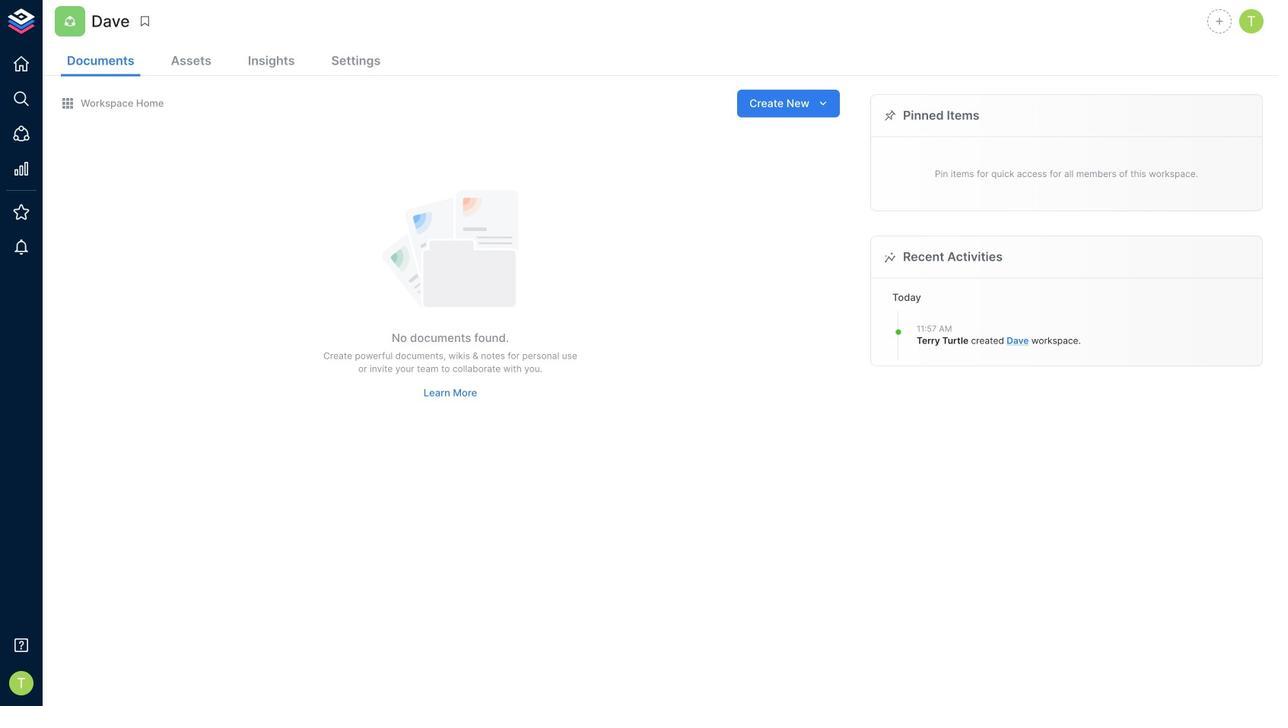 Task type: locate. For each thing, give the bounding box(es) containing it.
bookmark image
[[138, 14, 152, 28]]



Task type: vqa. For each thing, say whether or not it's contained in the screenshot.
"settings" image
no



